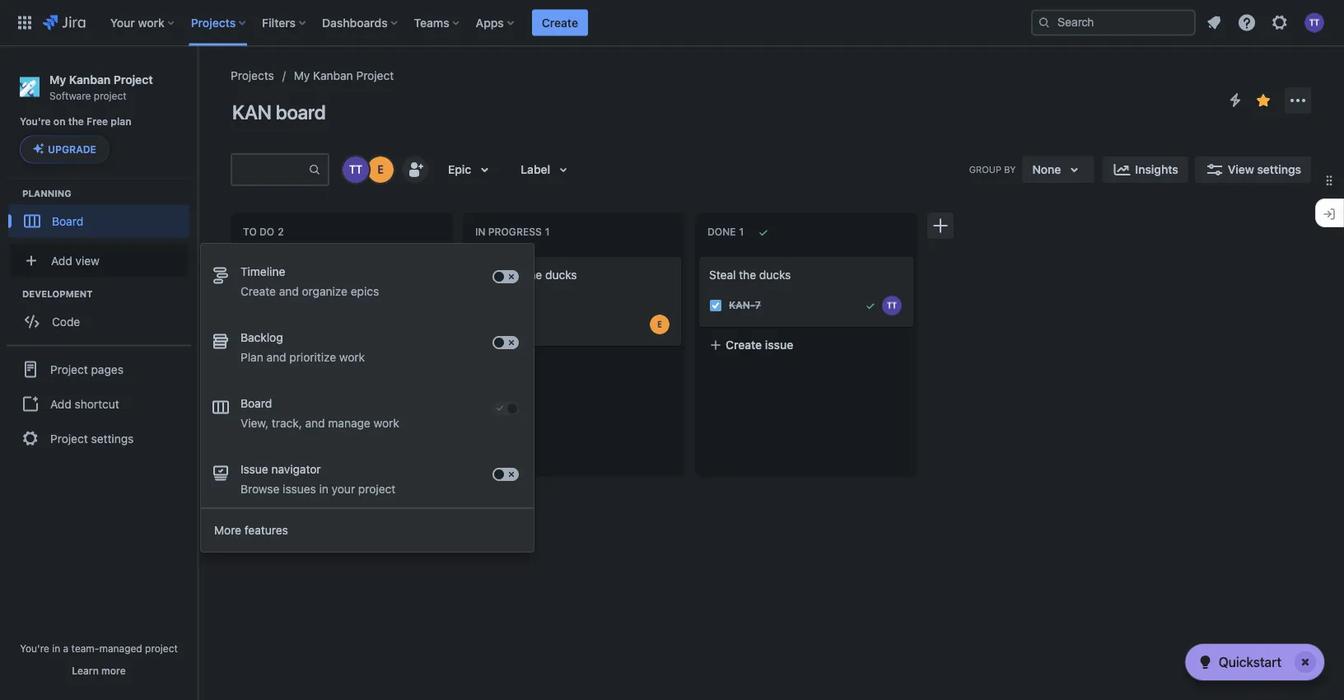 Task type: locate. For each thing, give the bounding box(es) containing it.
group containing project pages
[[7, 345, 191, 462]]

0 vertical spatial project
[[94, 90, 127, 101]]

backlog plan and prioritize work
[[241, 331, 365, 364]]

project right your
[[358, 482, 396, 496]]

1:
[[276, 341, 285, 355]]

and inside backlog plan and prioritize work
[[267, 351, 286, 364]]

code
[[52, 315, 80, 328]]

shortcut
[[75, 397, 119, 411]]

development
[[22, 288, 93, 299]]

your work
[[110, 16, 165, 29]]

filters button
[[257, 9, 312, 36]]

free
[[87, 116, 108, 127]]

the up organize at top
[[293, 268, 310, 282]]

board link
[[8, 205, 189, 238]]

0 vertical spatial you're
[[20, 116, 51, 127]]

0 horizontal spatial settings
[[91, 432, 134, 445]]

software
[[49, 90, 91, 101]]

my up the board
[[294, 69, 310, 82]]

1 vertical spatial in
[[52, 643, 60, 654]]

board
[[52, 214, 83, 228], [241, 397, 272, 410]]

befriend down in progress
[[477, 268, 522, 282]]

issues
[[283, 482, 316, 496]]

issue
[[765, 338, 794, 352], [533, 357, 561, 371]]

add right '1:'
[[288, 341, 309, 355]]

settings down add shortcut button
[[91, 432, 134, 445]]

2 ducks from the left
[[545, 268, 577, 282]]

kan-7
[[729, 300, 761, 311]]

my inside my kanban project software project
[[49, 72, 66, 86]]

2 horizontal spatial work
[[374, 416, 399, 430]]

create issue button
[[699, 330, 914, 360], [467, 349, 681, 379]]

ducks up 7
[[759, 268, 791, 282]]

project right managed
[[145, 643, 178, 654]]

0 vertical spatial add
[[51, 254, 72, 267]]

apps
[[476, 16, 504, 29]]

2 befriend the ducks from the left
[[477, 268, 577, 282]]

your profile and settings image
[[1305, 13, 1325, 33]]

jira image
[[43, 13, 85, 33], [43, 13, 85, 33]]

notifications image
[[1204, 13, 1224, 33]]

the right on
[[68, 116, 84, 127]]

kan- for 7
[[729, 300, 755, 311]]

befriend the ducks down progress
[[477, 268, 577, 282]]

project
[[356, 69, 394, 82], [113, 72, 153, 86], [50, 362, 88, 376], [50, 432, 88, 445]]

ducks up organize at top
[[313, 268, 345, 282]]

0 vertical spatial create issue
[[726, 338, 794, 352]]

2 horizontal spatial ducks
[[759, 268, 791, 282]]

kan- for 2
[[264, 412, 291, 423]]

1 horizontal spatial befriend
[[477, 268, 522, 282]]

board down 'planning'
[[52, 214, 83, 228]]

project pages link
[[7, 351, 191, 387]]

and inside timeline create and organize epics
[[279, 285, 299, 298]]

0 horizontal spatial kanban
[[69, 72, 111, 86]]

0 horizontal spatial work
[[138, 16, 165, 29]]

ducks down the in progress element at the left top
[[545, 268, 577, 282]]

in progress
[[475, 226, 542, 238]]

0 horizontal spatial my
[[49, 72, 66, 86]]

befriend
[[245, 268, 290, 282], [477, 268, 522, 282]]

task image left kan-5 link on the left top of page
[[245, 299, 258, 312]]

1 you're from the top
[[20, 116, 51, 127]]

0 vertical spatial work
[[138, 16, 165, 29]]

0 vertical spatial issue
[[765, 338, 794, 352]]

2 vertical spatial add
[[50, 397, 71, 411]]

befriend the ducks up 5
[[245, 268, 345, 282]]

create issue button for steal the ducks
[[699, 330, 914, 360]]

in inside "issue navigator browse issues in your project"
[[319, 482, 329, 496]]

projects for projects dropdown button
[[191, 16, 236, 29]]

add for add view
[[51, 254, 72, 267]]

add left the shortcut
[[50, 397, 71, 411]]

settings right the view at the right
[[1258, 163, 1302, 176]]

do
[[259, 226, 274, 238]]

2 you're from the top
[[20, 643, 49, 654]]

kanban up 'software'
[[69, 72, 111, 86]]

0 horizontal spatial in
[[52, 643, 60, 654]]

task image for kan-7
[[709, 299, 723, 312]]

kanban
[[313, 69, 353, 82], [69, 72, 111, 86]]

create issue
[[726, 338, 794, 352], [493, 357, 561, 371]]

add left view
[[51, 254, 72, 267]]

in
[[475, 226, 486, 238]]

my
[[294, 69, 310, 82], [49, 72, 66, 86]]

in
[[319, 482, 329, 496], [52, 643, 60, 654]]

add
[[51, 254, 72, 267], [288, 341, 309, 355], [50, 397, 71, 411]]

task image
[[245, 299, 258, 312], [709, 299, 723, 312], [245, 411, 258, 424]]

task image left kan-7 link
[[709, 299, 723, 312]]

5
[[291, 300, 297, 311]]

create inside primary "element"
[[542, 16, 578, 29]]

0 horizontal spatial befriend
[[245, 268, 290, 282]]

1 vertical spatial create issue
[[493, 357, 561, 371]]

you're left on
[[20, 116, 51, 127]]

settings inside group
[[91, 432, 134, 445]]

projects link
[[231, 66, 274, 86]]

banner
[[0, 0, 1344, 46]]

on
[[53, 116, 66, 127]]

done image
[[864, 299, 877, 312], [864, 299, 877, 312]]

0 horizontal spatial befriend the ducks
[[245, 268, 345, 282]]

kan-5 link
[[264, 298, 297, 313]]

and right plan
[[267, 351, 286, 364]]

check image
[[1196, 652, 1216, 672]]

my kanban project link
[[294, 66, 394, 86]]

my for my kanban project
[[294, 69, 310, 82]]

1 ducks from the left
[[313, 268, 345, 282]]

learn more
[[72, 665, 126, 676]]

1 horizontal spatial create issue button
[[699, 330, 914, 360]]

settings inside button
[[1258, 163, 1302, 176]]

3 ducks from the left
[[759, 268, 791, 282]]

befriend up kan-5
[[245, 268, 290, 282]]

my up 'software'
[[49, 72, 66, 86]]

board up view,
[[241, 397, 272, 410]]

1 horizontal spatial ducks
[[545, 268, 577, 282]]

project up add shortcut
[[50, 362, 88, 376]]

prioritize
[[289, 351, 336, 364]]

befriend the ducks
[[245, 268, 345, 282], [477, 268, 577, 282]]

2 horizontal spatial project
[[358, 482, 396, 496]]

kan-2 link
[[264, 410, 297, 425]]

1 vertical spatial work
[[339, 351, 365, 364]]

task image for kan-2
[[245, 411, 258, 424]]

the
[[68, 116, 84, 127], [293, 268, 310, 282], [525, 268, 542, 282], [739, 268, 756, 282]]

terry turtle image
[[343, 157, 369, 183]]

features
[[245, 524, 288, 537]]

0 horizontal spatial ducks
[[313, 268, 345, 282]]

1 vertical spatial projects
[[231, 69, 274, 82]]

more
[[214, 524, 241, 537]]

insights image
[[1112, 160, 1132, 180]]

you're
[[20, 116, 51, 127], [20, 643, 49, 654]]

board inside "board view, track, and manage work"
[[241, 397, 272, 410]]

0 horizontal spatial project
[[94, 90, 127, 101]]

1 vertical spatial issue
[[533, 357, 561, 371]]

none
[[1033, 163, 1061, 176]]

assignee: terry turtle image
[[882, 296, 902, 315]]

group by
[[969, 164, 1016, 175]]

0 vertical spatial board
[[52, 214, 83, 228]]

you're on the free plan
[[20, 116, 131, 127]]

create inside timeline create and organize epics
[[241, 285, 276, 298]]

task image for kan-5
[[245, 299, 258, 312]]

1 befriend from the left
[[245, 268, 290, 282]]

you're for you're on the free plan
[[20, 116, 51, 127]]

and inside "board view, track, and manage work"
[[305, 416, 325, 430]]

0 horizontal spatial board
[[52, 214, 83, 228]]

projects inside dropdown button
[[191, 16, 236, 29]]

insights button
[[1103, 157, 1189, 183]]

2
[[291, 412, 297, 423]]

kanban up the board
[[313, 69, 353, 82]]

1 horizontal spatial in
[[319, 482, 329, 496]]

backlog
[[241, 331, 283, 344]]

0 vertical spatial in
[[319, 482, 329, 496]]

projects up sidebar navigation icon
[[191, 16, 236, 29]]

project
[[94, 90, 127, 101], [358, 482, 396, 496], [145, 643, 178, 654]]

epics
[[351, 285, 379, 298]]

learn
[[72, 665, 99, 676]]

work
[[138, 16, 165, 29], [339, 351, 365, 364], [374, 416, 399, 430]]

manage
[[328, 416, 371, 430]]

add inside button
[[50, 397, 71, 411]]

1 vertical spatial project
[[358, 482, 396, 496]]

work right manage at the left of page
[[374, 416, 399, 430]]

settings for project settings
[[91, 432, 134, 445]]

project inside my kanban project software project
[[94, 90, 127, 101]]

and up 5
[[279, 285, 299, 298]]

kanban for my kanban project
[[313, 69, 353, 82]]

board view, track, and manage work
[[241, 397, 399, 430]]

task image left kan-2 link at the left
[[245, 411, 258, 424]]

1 horizontal spatial kanban
[[313, 69, 353, 82]]

0 horizontal spatial create issue button
[[467, 349, 681, 379]]

in left your
[[319, 482, 329, 496]]

1 horizontal spatial work
[[339, 351, 365, 364]]

group
[[7, 345, 191, 462]]

more features
[[214, 524, 288, 537]]

issue navigator browse issues in your project
[[241, 463, 396, 496]]

add inside dropdown button
[[51, 254, 72, 267]]

work right your
[[138, 16, 165, 29]]

1 horizontal spatial project
[[145, 643, 178, 654]]

1 vertical spatial settings
[[91, 432, 134, 445]]

teams
[[414, 16, 450, 29]]

1 horizontal spatial settings
[[1258, 163, 1302, 176]]

1 vertical spatial and
[[267, 351, 286, 364]]

dashboards
[[322, 16, 388, 29]]

1 vertical spatial board
[[241, 397, 272, 410]]

star kan board image
[[1254, 91, 1274, 110]]

2 vertical spatial work
[[374, 416, 399, 430]]

project up plan
[[113, 72, 153, 86]]

project up plan
[[94, 90, 127, 101]]

and
[[279, 285, 299, 298], [267, 351, 286, 364], [305, 416, 325, 430]]

work inside backlog plan and prioritize work
[[339, 351, 365, 364]]

you're left a at the bottom left of the page
[[20, 643, 49, 654]]

dashboards button
[[317, 9, 404, 36]]

kan- for 5
[[264, 300, 291, 311]]

create issue image
[[690, 246, 709, 265]]

planning group
[[8, 186, 197, 242]]

project inside "issue navigator browse issues in your project"
[[358, 482, 396, 496]]

projects
[[191, 16, 236, 29], [231, 69, 274, 82]]

1 horizontal spatial befriend the ducks
[[477, 268, 577, 282]]

0 vertical spatial and
[[279, 285, 299, 298]]

1 horizontal spatial my
[[294, 69, 310, 82]]

create
[[542, 16, 578, 29], [241, 285, 276, 298], [726, 338, 762, 352], [493, 357, 530, 371]]

board inside planning group
[[52, 214, 83, 228]]

work right "task"
[[339, 351, 365, 364]]

planning image
[[2, 183, 22, 203]]

2 vertical spatial and
[[305, 416, 325, 430]]

2 vertical spatial project
[[145, 643, 178, 654]]

project down add shortcut
[[50, 432, 88, 445]]

0 vertical spatial settings
[[1258, 163, 1302, 176]]

done
[[708, 226, 736, 238]]

0 vertical spatial projects
[[191, 16, 236, 29]]

issue
[[241, 463, 268, 476]]

timeline
[[241, 265, 285, 278]]

1 horizontal spatial issue
[[765, 338, 794, 352]]

organize
[[302, 285, 348, 298]]

in progress element
[[475, 226, 553, 238]]

kanban inside my kanban project software project
[[69, 72, 111, 86]]

[task
[[245, 341, 273, 355]]

1 vertical spatial you're
[[20, 643, 49, 654]]

upgrade button
[[21, 136, 109, 163]]

and right 2
[[305, 416, 325, 430]]

in left a at the bottom left of the page
[[52, 643, 60, 654]]

board
[[276, 101, 326, 124]]

1 horizontal spatial board
[[241, 397, 272, 410]]

projects up kan
[[231, 69, 274, 82]]

managed
[[99, 643, 142, 654]]



Task type: vqa. For each thing, say whether or not it's contained in the screenshot.
Add in button
yes



Task type: describe. For each thing, give the bounding box(es) containing it.
project settings
[[50, 432, 134, 445]]

add shortcut
[[50, 397, 119, 411]]

create issue button for befriend the ducks
[[467, 349, 681, 379]]

none button
[[1023, 157, 1094, 183]]

epic
[[448, 163, 471, 176]]

add shortcut button
[[7, 387, 191, 420]]

done element
[[708, 226, 747, 238]]

board for board
[[52, 214, 83, 228]]

search image
[[1038, 16, 1051, 29]]

kan-2
[[264, 412, 297, 423]]

projects for projects link
[[231, 69, 274, 82]]

assignee: eloisefrancis23 image
[[650, 315, 670, 334]]

timeline create and organize epics
[[241, 265, 379, 298]]

your work button
[[105, 9, 181, 36]]

work inside dropdown button
[[138, 16, 165, 29]]

dismiss quickstart image
[[1293, 649, 1319, 676]]

to do element
[[243, 226, 287, 238]]

create button
[[532, 9, 588, 36]]

add people image
[[405, 160, 425, 180]]

steal the ducks
[[709, 268, 791, 282]]

settings for view settings
[[1258, 163, 1302, 176]]

projects button
[[186, 9, 252, 36]]

help image
[[1237, 13, 1257, 33]]

quickstart
[[1219, 655, 1282, 670]]

work inside "board view, track, and manage work"
[[374, 416, 399, 430]]

kan-7 link
[[729, 298, 761, 313]]

board for board view, track, and manage work
[[241, 397, 272, 410]]

eloisefrancis23 image
[[367, 157, 394, 183]]

my kanban project
[[294, 69, 394, 82]]

browse
[[241, 482, 280, 496]]

epic button
[[438, 157, 504, 183]]

automations menu button icon image
[[1226, 90, 1246, 110]]

summary]
[[338, 341, 391, 355]]

and for backlog
[[267, 351, 286, 364]]

group
[[969, 164, 1002, 175]]

settings image
[[1270, 13, 1290, 33]]

apps button
[[471, 9, 521, 36]]

sidebar navigation image
[[180, 66, 216, 99]]

view
[[1228, 163, 1255, 176]]

kanban for my kanban project software project
[[69, 72, 111, 86]]

view settings
[[1228, 163, 1302, 176]]

appswitcher icon image
[[15, 13, 35, 33]]

7
[[755, 300, 761, 311]]

teams button
[[409, 9, 466, 36]]

primary element
[[10, 0, 1031, 46]]

to do
[[243, 226, 274, 238]]

0 horizontal spatial issue
[[533, 357, 561, 371]]

view
[[75, 254, 100, 267]]

more
[[101, 665, 126, 676]]

more image
[[1288, 91, 1308, 110]]

project pages
[[50, 362, 124, 376]]

label button
[[511, 157, 583, 183]]

progress
[[488, 226, 542, 238]]

track,
[[272, 416, 302, 430]]

Search this board text field
[[232, 155, 308, 185]]

1 befriend the ducks from the left
[[245, 268, 345, 282]]

development image
[[2, 284, 22, 303]]

pages
[[91, 362, 124, 376]]

plan
[[111, 116, 131, 127]]

quickstart button
[[1186, 644, 1325, 680]]

to
[[243, 226, 257, 238]]

view,
[[241, 416, 269, 430]]

project down dashboards dropdown button
[[356, 69, 394, 82]]

the down progress
[[525, 268, 542, 282]]

kan board
[[232, 101, 326, 124]]

project inside my kanban project software project
[[113, 72, 153, 86]]

a
[[63, 643, 69, 654]]

banner containing your work
[[0, 0, 1344, 46]]

kan-5
[[264, 300, 297, 311]]

your
[[332, 482, 355, 496]]

upgrade
[[48, 144, 96, 155]]

view settings button
[[1195, 157, 1312, 183]]

add view button
[[10, 244, 188, 277]]

1 horizontal spatial create issue
[[726, 338, 794, 352]]

add for add shortcut
[[50, 397, 71, 411]]

and for timeline
[[279, 285, 299, 298]]

by
[[1004, 164, 1016, 175]]

Search field
[[1031, 9, 1196, 36]]

more features link
[[201, 514, 534, 547]]

insights
[[1136, 163, 1179, 176]]

project settings link
[[7, 420, 191, 457]]

1 vertical spatial add
[[288, 341, 309, 355]]

development group
[[8, 287, 197, 343]]

create column image
[[931, 216, 951, 236]]

team-
[[71, 643, 99, 654]]

my kanban project software project
[[49, 72, 153, 101]]

your
[[110, 16, 135, 29]]

task
[[312, 341, 335, 355]]

label
[[521, 163, 550, 176]]

the right steal
[[739, 268, 756, 282]]

you're for you're in a team-managed project
[[20, 643, 49, 654]]

my for my kanban project software project
[[49, 72, 66, 86]]

you're in a team-managed project
[[20, 643, 178, 654]]

kan
[[232, 101, 272, 124]]

filters
[[262, 16, 296, 29]]

0 horizontal spatial create issue
[[493, 357, 561, 371]]

planning
[[22, 188, 71, 198]]

add view
[[51, 254, 100, 267]]

2 befriend from the left
[[477, 268, 522, 282]]

learn more button
[[72, 664, 126, 677]]



